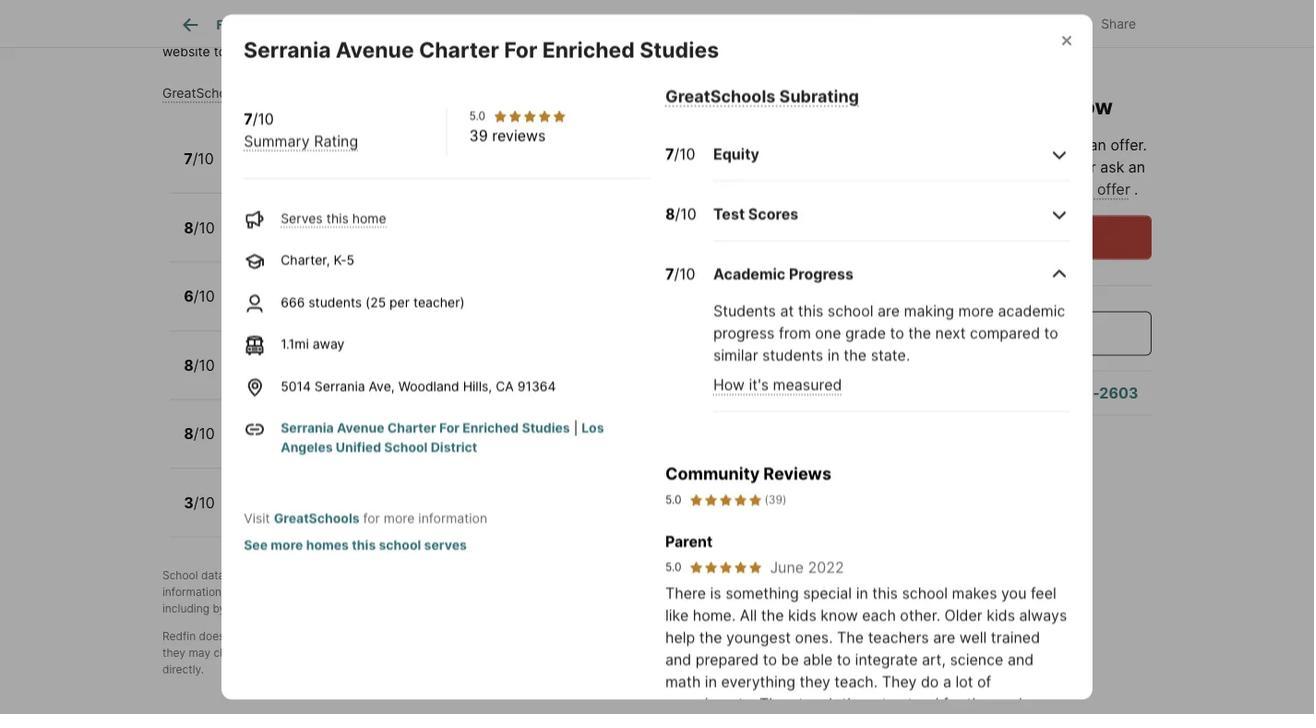 Task type: vqa. For each thing, say whether or not it's contained in the screenshot.


Task type: describe. For each thing, give the bounding box(es) containing it.
based
[[420, 25, 459, 41]]

school down youngest on the bottom right of page
[[723, 647, 757, 660]]

makes
[[952, 584, 998, 602]]

climate tab
[[712, 3, 792, 47]]

0 horizontal spatial is
[[228, 569, 236, 583]]

a inside school service boundaries are intended to be used as a reference only; they may change and are not
[[736, 630, 743, 644]]

to down the reference
[[763, 650, 777, 668]]

there is something special in this school makes you feel like home. all the kids know each other. older kids always help the youngest ones. the teachers are well trained and prepared to be able to integrate art, science and math in everything they teach. they do a lot of experiments. they teach them to stand for thems
[[666, 584, 1068, 715]]

8 /10 for sherman oaks center for enriched studies
[[184, 219, 215, 237]]

8 for taft charter high
[[184, 425, 194, 443]]

woodland inside serrania avenue charter for enriched studies dialog
[[399, 378, 460, 394]]

to
[[463, 647, 476, 660]]

and down the help
[[666, 650, 692, 668]]

and up redfin does not endorse or guarantee this information.
[[287, 602, 307, 616]]

los
[[582, 420, 604, 436]]

2 horizontal spatial schools
[[693, 586, 734, 599]]

art,
[[922, 650, 946, 668]]

choice inside lake balboa college preparatory magnet k-12 public, k-12 • choice school • 5.7mi
[[321, 369, 364, 385]]

taft
[[236, 417, 264, 435]]

measured
[[773, 376, 842, 394]]

school inside lake balboa college preparatory magnet k-12 public, k-12 • choice school • 5.7mi
[[367, 369, 408, 385]]

are down endorse
[[278, 647, 295, 660]]

• down balboa
[[310, 369, 318, 385]]

serrania avenue charter for enriched studies |
[[281, 420, 582, 436]]

this home may not be allowing tours right now
[[863, 66, 1114, 119]]

step,
[[335, 586, 361, 599]]

1.1mi inside serrania avenue charter for enriched studies dialog
[[281, 336, 309, 352]]

redfin inside ', a nonprofit organization. redfin recommends buyers and renters use greatschools information and ratings as a'
[[512, 569, 545, 583]]

summary inside the 7 /10 summary rating
[[244, 132, 310, 150]]

666 students (25 per teacher)
[[281, 294, 465, 310]]

8 /10 inside serrania avenue charter for enriched studies dialog
[[666, 205, 697, 223]]

from
[[779, 324, 811, 342]]

. you can request a tour anyway or ask
[[863, 136, 1147, 176]]

district inside guaranteed to be accurate. to verify school enrollment eligibility, contact the school district directly.
[[760, 647, 797, 660]]

• right 666
[[306, 300, 313, 316]]

1 vertical spatial redfin
[[162, 630, 196, 644]]

not up "change"
[[228, 630, 245, 644]]

history
[[568, 17, 610, 33]]

enrollment inside guaranteed to be accurate. to verify school enrollment eligibility, contact the school district directly.
[[549, 647, 605, 660]]

rating 5.0 out of 5 element for 39 reviews
[[493, 108, 567, 123]]

serrania for serrania avenue charter for enriched studies |
[[281, 420, 334, 436]]

serrania avenue charter for enriched studies link
[[281, 420, 570, 436]]

in inside students at this school are making more academic progress from one grade to the next compared to similar students in the state.
[[828, 346, 840, 364]]

school inside students at this school are making more academic progress from one grade to the next compared to similar students in the state.
[[828, 302, 874, 320]]

lot
[[956, 673, 974, 691]]

see more homes this school serves
[[244, 537, 467, 553]]

desired
[[651, 586, 690, 599]]

studies for serrania avenue charter for enriched studies |
[[522, 420, 570, 436]]

x-out button
[[961, 4, 1053, 42]]

• down high
[[320, 438, 327, 453]]

request
[[923, 158, 976, 176]]

the inside first step, and conduct their own investigation to determine their desired schools or school districts, including by contacting and visiting the schools themselves.
[[350, 602, 368, 616]]

youngest
[[727, 628, 791, 646]]

0 vertical spatial summary
[[248, 86, 306, 102]]

8 inside serrania avenue charter for enriched studies dialog
[[666, 205, 675, 223]]

9- inside 3 /10 public, 9-12 • choice school • 5.7mi
[[280, 506, 294, 522]]

a inside there is something special in this school makes you feel like home. all the kids know each other. older kids always help the youngest ones. the teachers are well trained and prepared to be able to integrate art, science and math in everything they teach. they do a lot of experiments. they teach them to stand for thems
[[943, 673, 952, 691]]

greatschools summary rating
[[162, 86, 348, 102]]

school for school service boundaries are intended to be used as a reference only; they may change and are not
[[452, 630, 487, 644]]

not left based
[[396, 25, 417, 41]]

science
[[950, 650, 1004, 668]]

5.0 for 39 reviews
[[470, 109, 486, 122]]

greatschools subrating link
[[666, 85, 860, 106]]

5.7mi inside 3 /10 public, 9-12 • choice school • 5.7mi
[[423, 506, 456, 522]]

0 vertical spatial students
[[309, 294, 362, 310]]

share
[[1102, 16, 1137, 32]]

summary rating link
[[244, 132, 358, 150]]

this up charter, k-5
[[326, 210, 349, 226]]

students inside students at this school are making more academic progress from one grade to the next compared to similar students in the state.
[[763, 346, 824, 364]]

see more homes this school serves link
[[244, 537, 467, 553]]

a right the ,
[[381, 569, 387, 583]]

teachers
[[868, 628, 929, 646]]

serrania down 'college'
[[315, 378, 365, 394]]

enriched for sherman oaks center for enriched studies public, 4-12 • choice school • 3.6mi
[[424, 211, 488, 229]]

• down serrania avenue charter for enriched studies |
[[440, 438, 448, 453]]

for inside there is something special in this school makes you feel like home. all the kids know each other. older kids always help the youngest ones. the teachers are well trained and prepared to be able to integrate art, science and math in everything they teach. they do a lot of experiments. they teach them to stand for thems
[[944, 695, 963, 713]]

• up homes
[[311, 506, 319, 522]]

&
[[534, 17, 542, 33]]

this
[[863, 66, 908, 92]]

one
[[816, 324, 842, 342]]

equity button
[[714, 128, 1071, 181]]

greatschools inside ', a nonprofit organization. redfin recommends buyers and renters use greatschools information and ratings as a'
[[743, 569, 813, 583]]

2 horizontal spatial in
[[856, 584, 869, 602]]

serving
[[323, 44, 368, 60]]

see
[[244, 537, 268, 553]]

12 inside "sherman oaks center for enriched studies public, 4-12 • choice school • 3.6mi"
[[294, 231, 308, 247]]

they inside school service boundaries are intended to be used as a reference only; they may change and are not
[[162, 647, 186, 660]]

feed
[[216, 17, 247, 33]]

investigation
[[485, 586, 551, 599]]

, a nonprofit organization. redfin recommends buyers and renters use greatschools information and ratings as a
[[162, 569, 813, 599]]

and up the contacting
[[225, 586, 244, 599]]

charter inside taft charter high charter, 9-12 • serves this home • 1.6mi
[[268, 417, 324, 435]]

0 vertical spatial the
[[863, 136, 890, 154]]

12 up 91364 at the left bottom of page
[[549, 349, 566, 367]]

• down academy
[[426, 300, 433, 316]]

k- inside serrania avenue charter for enriched studies charter, k-5 • serves this home • 1.1mi
[[289, 162, 302, 178]]

8 /10 for lake balboa college preparatory magnet k-12
[[184, 357, 215, 375]]

/10 inside 3 /10 public, 9-12 • choice school • 5.7mi
[[194, 494, 215, 512]]

school for school data is provided by greatschools
[[162, 569, 198, 583]]

not inside school service boundaries are intended to be used as a reference only; they may change and are not
[[298, 647, 315, 660]]

to inside school service boundaries are intended to be used as a reference only; they may change and are not
[[662, 630, 673, 644]]

change
[[214, 647, 252, 660]]

the down grade
[[844, 346, 867, 364]]

are inside students at this school are making more academic progress from one grade to the next compared to similar students in the state.
[[878, 302, 900, 320]]

home. inside there is something special in this school makes you feel like home. all the kids know each other. older kids always help the youngest ones. the teachers are well trained and prepared to be able to integrate art, science and math in everything they teach. they do a lot of experiments. they teach them to stand for thems
[[693, 606, 736, 624]]

avenue for serrania avenue charter for enriched studies
[[336, 36, 414, 62]]

special
[[803, 584, 852, 602]]

are inside there is something special in this school makes you feel like home. all the kids know each other. older kids always help the youngest ones. the teachers are well trained and prepared to be able to integrate art, science and math in everything they teach. they do a lot of experiments. they teach them to stand for thems
[[934, 628, 956, 646]]

. inside the "an agent about submitting a backup offer ."
[[1135, 180, 1139, 199]]

and up desired
[[658, 569, 678, 583]]

for for serrania avenue charter for enriched studies |
[[439, 420, 460, 436]]

serrania for serrania avenue charter for enriched studies charter, k-5 • serves this home • 1.1mi
[[236, 142, 296, 160]]

a inside the "an agent about submitting a backup offer ."
[[1030, 180, 1038, 199]]

the up prepared
[[700, 628, 722, 646]]

public, inside woodland hills charter academy public, 6-8 • serves this home • 0.7mi
[[236, 300, 276, 316]]

be inside guaranteed to be accurate. to verify school enrollment eligibility, contact the school district directly.
[[395, 647, 408, 660]]

them
[[842, 695, 878, 713]]

charter for serrania avenue charter for enriched studies charter, k-5 • serves this home • 1.1mi
[[358, 142, 413, 160]]

646-
[[1064, 384, 1100, 402]]

they inside there is something special in this school makes you feel like home. all the kids know each other. older kids always help the youngest ones. the teachers are well trained and prepared to be able to integrate art, science and math in everything they teach. they do a lot of experiments. they teach them to stand for thems
[[800, 673, 831, 691]]

0 vertical spatial for
[[363, 511, 380, 526]]

the down making
[[909, 324, 932, 342]]

school inside the please check the school district website to see all schools serving this home.
[[704, 25, 744, 41]]

(818)
[[1022, 384, 1060, 402]]

details
[[429, 17, 470, 33]]

1 horizontal spatial schools
[[371, 602, 411, 616]]

by inside first step, and conduct their own investigation to determine their desired schools or school districts, including by contacting and visiting the schools themselves.
[[213, 602, 226, 616]]

and down the ,
[[364, 586, 384, 599]]

making
[[904, 302, 955, 320]]

away
[[313, 336, 345, 352]]

everything
[[722, 673, 796, 691]]

be inside the this home may not be allowing tours right now
[[1065, 66, 1091, 92]]

visit greatschools for more information
[[244, 511, 488, 526]]

progress
[[789, 265, 854, 283]]

agent
[[863, 180, 903, 199]]

as inside school service boundaries are intended to be used as a reference only; they may change and are not
[[721, 630, 733, 644]]

• left 3.6mi
[[412, 231, 420, 247]]

preparatory
[[384, 349, 470, 367]]

overview tab
[[264, 3, 356, 47]]

offer for backup
[[1098, 180, 1131, 199]]

to right them
[[882, 695, 896, 713]]

k- down balboa
[[280, 369, 293, 385]]

91364
[[518, 378, 556, 394]]

please check the school district website to see all schools serving this home.
[[162, 25, 790, 60]]

how it's measured link
[[714, 376, 842, 394]]

serves inside serrania avenue charter for enriched studies dialog
[[281, 210, 323, 226]]

nonprofit
[[390, 569, 438, 583]]

this inside there is something special in this school makes you feel like home. all the kids know each other. older kids always help the youngest ones. the teachers are well trained and prepared to be able to integrate art, science and math in everything they teach. they do a lot of experiments. they teach them to stand for thems
[[873, 584, 898, 602]]

school inside first step, and conduct their own investigation to determine their desired schools or school districts, including by contacting and visiting the schools themselves.
[[751, 586, 785, 599]]

charter, inside serrania avenue charter for enriched studies dialog
[[281, 252, 330, 268]]

check
[[640, 25, 676, 41]]

able
[[803, 650, 833, 668]]

0 vertical spatial they
[[882, 673, 917, 691]]

boundaries
[[532, 630, 590, 644]]

policy
[[341, 25, 379, 41]]

tax
[[546, 17, 565, 33]]

2 their from the left
[[624, 586, 648, 599]]

provided
[[239, 569, 285, 583]]

k- up 91364 at the left bottom of page
[[533, 349, 549, 367]]

tab list containing feed
[[162, 0, 807, 47]]

to up teach.
[[837, 650, 851, 668]]

greatschools subrating
[[666, 85, 860, 106]]

per
[[390, 294, 410, 310]]

k- inside serrania avenue charter for enriched studies dialog
[[334, 252, 347, 268]]

a left first
[[302, 586, 308, 599]]

7 /10 left equity
[[666, 145, 696, 163]]

school inside los angeles unified school district
[[384, 439, 428, 455]]

school service boundaries are intended to be used as a reference only; they may change and are not
[[162, 630, 824, 660]]

this inside taft charter high charter, 9-12 • serves this home • 1.6mi
[[377, 438, 399, 453]]

to up the state.
[[891, 324, 905, 342]]

or inside . you can request a tour anyway or ask
[[1082, 158, 1097, 176]]

information.
[[386, 630, 449, 644]]

geography.
[[522, 25, 593, 41]]

5014
[[281, 378, 311, 394]]

are left intended
[[593, 630, 610, 644]]

to inside the please check the school district website to see all schools serving this home.
[[214, 44, 226, 60]]

accurate.
[[411, 647, 460, 660]]

8 for sherman oaks center for enriched studies
[[184, 219, 194, 237]]

school inside "sherman oaks center for enriched studies public, 4-12 • choice school • 3.6mi"
[[369, 231, 409, 247]]

public, inside "sherman oaks center for enriched studies public, 4-12 • choice school • 3.6mi"
[[236, 231, 276, 247]]

serrania avenue charter for enriched studies element
[[244, 14, 741, 63]]

school down service
[[512, 647, 546, 660]]

now
[[1070, 93, 1114, 119]]

serves inside taft charter high charter, 9-12 • serves this home • 1.6mi
[[331, 438, 373, 453]]

• down oaks
[[312, 231, 319, 247]]

• up 3.6mi
[[433, 162, 441, 178]]

8 /10 for taft charter high
[[184, 425, 215, 443]]

used
[[693, 630, 718, 644]]

(818) 646-2603
[[1022, 384, 1139, 402]]

how
[[714, 376, 745, 394]]

1 kids from the left
[[788, 606, 817, 624]]

all
[[255, 44, 269, 60]]

(818) 646-2603 link
[[1022, 384, 1139, 402]]

1 horizontal spatial is
[[382, 25, 393, 41]]

not inside the this home may not be allowing tours right now
[[1025, 66, 1060, 92]]

. inside . you can request a tour anyway or ask
[[1143, 136, 1147, 154]]

serrania avenue charter for enriched studies dialog
[[222, 14, 1093, 715]]

on
[[503, 25, 519, 41]]

1 vertical spatial rating 5.0 out of 5 element
[[689, 492, 763, 508]]

charter for serrania avenue charter for enriched studies |
[[388, 420, 436, 436]]

how it's measured
[[714, 376, 842, 394]]

0 horizontal spatial in
[[705, 673, 717, 691]]

organization.
[[441, 569, 509, 583]]

first step, and conduct their own investigation to determine their desired schools or school districts, including by contacting and visiting the schools themselves.
[[162, 586, 833, 616]]

favorite
[[889, 16, 938, 32]]

own
[[460, 586, 482, 599]]

serrania avenue charter for enriched studies
[[244, 36, 719, 62]]

/10 inside the 7 /10 summary rating
[[253, 109, 274, 127]]

state.
[[871, 346, 911, 364]]

• down summary rating link
[[313, 162, 320, 178]]

renters
[[681, 569, 718, 583]]

accepted
[[1020, 136, 1086, 154]]

1 horizontal spatial by
[[288, 569, 301, 583]]



Task type: locate. For each thing, give the bounding box(es) containing it.
to inside first step, and conduct their own investigation to determine their desired schools or school districts, including by contacting and visiting the schools themselves.
[[554, 586, 565, 599]]

school up the nonprofit
[[379, 537, 421, 553]]

avenue up unified
[[337, 420, 385, 436]]

8 up 1.1mi away on the left top
[[294, 300, 302, 316]]

0 horizontal spatial 1.1mi
[[281, 336, 309, 352]]

is inside there is something special in this school makes you feel like home. all the kids know each other. older kids always help the youngest ones. the teachers are well trained and prepared to be able to integrate art, science and math in everything they teach. they do a lot of experiments. they teach them to stand for thems
[[710, 584, 722, 602]]

or up the 'backup offer' link
[[1082, 158, 1097, 176]]

1.1mi inside serrania avenue charter for enriched studies charter, k-5 • serves this home • 1.1mi
[[444, 162, 472, 178]]

8 inside woodland hills charter academy public, 6-8 • serves this home • 0.7mi
[[294, 300, 302, 316]]

5.7mi inside lake balboa college preparatory magnet k-12 public, k-12 • choice school • 5.7mi
[[422, 369, 455, 385]]

for inside "sherman oaks center for enriched studies public, 4-12 • choice school • 3.6mi"
[[397, 211, 421, 229]]

0 horizontal spatial school
[[162, 569, 198, 583]]

666
[[281, 294, 305, 310]]

• down preparatory
[[411, 369, 418, 385]]

public, down lake
[[236, 369, 276, 385]]

1 vertical spatial 5.0
[[666, 493, 682, 506]]

their up themselves.
[[433, 586, 457, 599]]

the up the reference
[[761, 606, 784, 624]]

anyway inside button
[[1028, 229, 1083, 247]]

enriched for serrania avenue charter for enriched studies |
[[463, 420, 519, 436]]

2 vertical spatial or
[[294, 630, 305, 644]]

0 vertical spatial .
[[1143, 136, 1147, 154]]

1.6mi
[[451, 438, 482, 453]]

0 horizontal spatial more
[[271, 537, 303, 553]]

and down the trained
[[1008, 650, 1034, 668]]

5 inside serrania avenue charter for enriched studies dialog
[[347, 252, 355, 268]]

choice inside 3 /10 public, 9-12 • choice school • 5.7mi
[[322, 506, 365, 522]]

home right (25
[[388, 300, 422, 316]]

8 left lake
[[184, 357, 194, 375]]

be up now
[[1065, 66, 1091, 92]]

tour
[[993, 158, 1021, 176], [995, 229, 1025, 247]]

1 horizontal spatial as
[[721, 630, 733, 644]]

1 vertical spatial tour
[[995, 229, 1025, 247]]

integrate
[[855, 650, 918, 668]]

school right "schools"
[[704, 25, 744, 41]]

1 horizontal spatial enrollment
[[549, 647, 605, 660]]

data
[[201, 569, 225, 583]]

7 /10
[[666, 145, 696, 163], [184, 150, 214, 168], [666, 265, 696, 283]]

school up to
[[452, 630, 487, 644]]

7 /10 for students at this school are making more academic progress from one grade to the next compared to similar students in the state.
[[666, 265, 696, 283]]

8 /10 left taft
[[184, 425, 215, 443]]

3.6mi
[[423, 231, 457, 247]]

charter, down 4-
[[281, 252, 330, 268]]

stand
[[900, 695, 940, 713]]

serves this home link
[[281, 210, 387, 226]]

0 vertical spatial is
[[382, 25, 393, 41]]

students down from
[[763, 346, 824, 364]]

0 vertical spatial more
[[959, 302, 994, 320]]

rating 5.0 out of 5 element for june 2022
[[689, 560, 763, 575]]

charter
[[419, 36, 499, 62], [358, 142, 413, 160], [347, 280, 403, 298], [268, 417, 324, 435], [388, 420, 436, 436]]

feel
[[1031, 584, 1057, 602]]

district down the reference
[[760, 647, 797, 660]]

may inside school service boundaries are intended to be used as a reference only; they may change and are not
[[189, 647, 211, 660]]

4-
[[280, 231, 294, 247]]

summary down greatschools summary rating "link" at the left top
[[244, 132, 310, 150]]

district inside the please check the school district website to see all schools serving this home.
[[747, 25, 790, 41]]

community
[[666, 463, 760, 484]]

serves up serves this home link
[[324, 162, 366, 178]]

offer inside the "an agent about submitting a backup offer ."
[[1098, 180, 1131, 199]]

home. up used
[[693, 606, 736, 624]]

are up grade
[[878, 302, 900, 320]]

8 up 6
[[184, 219, 194, 237]]

1 vertical spatial in
[[856, 584, 869, 602]]

home. down property details at the top left
[[397, 44, 435, 60]]

offer for an
[[1111, 136, 1143, 154]]

1 vertical spatial for
[[944, 695, 963, 713]]

enriched inside "sherman oaks center for enriched studies public, 4-12 • choice school • 3.6mi"
[[424, 211, 488, 229]]

2022
[[808, 558, 844, 576]]

woodland up 6-
[[236, 280, 309, 298]]

1 horizontal spatial may
[[977, 66, 1020, 92]]

1.1mi left away
[[281, 336, 309, 352]]

eligibility,
[[608, 647, 657, 660]]

this inside the please check the school district website to see all schools serving this home.
[[372, 44, 394, 60]]

in
[[828, 346, 840, 364], [856, 584, 869, 602], [705, 673, 717, 691]]

0 vertical spatial anyway
[[1025, 158, 1078, 176]]

12 inside 3 /10 public, 9-12 • choice school • 5.7mi
[[294, 506, 308, 522]]

1 horizontal spatial for
[[944, 695, 963, 713]]

enriched for serrania avenue charter for enriched studies
[[543, 36, 635, 62]]

this down visit greatschools for more information
[[352, 537, 376, 553]]

1 vertical spatial schools
[[693, 586, 734, 599]]

1 horizontal spatial in
[[828, 346, 840, 364]]

their down buyers
[[624, 586, 648, 599]]

information up including
[[162, 586, 222, 599]]

• up the nonprofit
[[412, 506, 419, 522]]

charter up angeles
[[268, 417, 324, 435]]

students
[[309, 294, 362, 310], [763, 346, 824, 364]]

for inside serrania avenue charter for enriched studies charter, k-5 • serves this home • 1.1mi
[[417, 142, 440, 160]]

1 horizontal spatial their
[[624, 586, 648, 599]]

1.1mi
[[444, 162, 472, 178], [281, 336, 309, 352]]

0 vertical spatial 5
[[302, 162, 309, 178]]

trained
[[991, 628, 1041, 646]]

1 vertical spatial summary
[[244, 132, 310, 150]]

college
[[326, 349, 381, 367]]

1 vertical spatial .
[[1135, 180, 1139, 199]]

0 vertical spatial rating 5.0 out of 5 element
[[493, 108, 567, 123]]

be left able
[[782, 650, 799, 668]]

3 public, from the top
[[236, 369, 276, 385]]

woodland for hills
[[236, 280, 309, 298]]

experiments.
[[666, 695, 756, 713]]

studies inside serrania avenue charter for enriched studies charter, k-5 • serves this home • 1.1mi
[[511, 142, 566, 160]]

2 vertical spatial avenue
[[337, 420, 385, 436]]

hills,
[[463, 378, 492, 394]]

2 vertical spatial rating 5.0 out of 5 element
[[689, 560, 763, 575]]

public, inside lake balboa college preparatory magnet k-12 public, k-12 • choice school • 5.7mi
[[236, 369, 276, 385]]

woodland for hills's
[[162, 25, 226, 41]]

the right the check
[[680, 25, 700, 41]]

homes
[[306, 537, 349, 553]]

for down the lot
[[944, 695, 963, 713]]

home inside taft charter high charter, 9-12 • serves this home • 1.6mi
[[403, 438, 437, 453]]

8 for lake balboa college preparatory magnet k-12
[[184, 357, 194, 375]]

kids down you
[[987, 606, 1016, 624]]

public, inside 3 /10 public, 9-12 • choice school • 5.7mi
[[236, 506, 276, 522]]

home inside woodland hills charter academy public, 6-8 • serves this home • 0.7mi
[[388, 300, 422, 316]]

7
[[244, 109, 253, 127], [666, 145, 674, 163], [184, 150, 193, 168], [666, 265, 674, 283]]

avenue inside serrania avenue charter for enriched studies charter, k-5 • serves this home • 1.1mi
[[300, 142, 354, 160]]

6-
[[280, 300, 294, 316]]

serves inside serrania avenue charter for enriched studies charter, k-5 • serves this home • 1.1mi
[[324, 162, 366, 178]]

be up "contact"
[[676, 630, 689, 644]]

0 vertical spatial home.
[[397, 44, 435, 60]]

tour right request
[[995, 229, 1025, 247]]

anyway inside . you can request a tour anyway or ask
[[1025, 158, 1078, 176]]

this inside serrania avenue charter for enriched studies charter, k-5 • serves this home • 1.1mi
[[370, 162, 392, 178]]

home inside serrania avenue charter for enriched studies dialog
[[352, 210, 387, 226]]

2 vertical spatial 5.0
[[666, 560, 682, 574]]

the
[[863, 136, 890, 154], [837, 628, 864, 646]]

0 vertical spatial tour
[[993, 158, 1021, 176]]

in up each
[[856, 584, 869, 602]]

avenue for serrania avenue charter for enriched studies charter, k-5 • serves this home • 1.1mi
[[300, 142, 354, 160]]

1 horizontal spatial 1.1mi
[[444, 162, 472, 178]]

1 vertical spatial they
[[760, 695, 795, 713]]

9- right visit
[[280, 506, 294, 522]]

0 horizontal spatial or
[[294, 630, 305, 644]]

choice inside "sherman oaks center for enriched studies public, 4-12 • choice school • 3.6mi"
[[323, 231, 365, 247]]

public, up see
[[236, 506, 276, 522]]

is down use
[[710, 584, 722, 602]]

a down all
[[736, 630, 743, 644]]

1 vertical spatial the
[[837, 628, 864, 646]]

1 vertical spatial an
[[1129, 158, 1146, 176]]

an agent about submitting a backup offer .
[[863, 158, 1146, 199]]

this down woodland hills's enrollment policy is not based solely on geography.
[[372, 44, 394, 60]]

0 horizontal spatial enrollment
[[270, 25, 338, 41]]

studies for serrania avenue charter for enriched studies
[[640, 36, 719, 62]]

1 horizontal spatial or
[[737, 586, 747, 599]]

or down use
[[737, 586, 747, 599]]

avenue for serrania avenue charter for enriched studies |
[[337, 420, 385, 436]]

the seller has already accepted an offer
[[863, 136, 1143, 154]]

anyway down accepted
[[1025, 158, 1078, 176]]

including
[[162, 602, 210, 616]]

sherman
[[236, 211, 301, 229]]

parent
[[666, 532, 713, 550]]

1 vertical spatial woodland
[[236, 280, 309, 298]]

5.0 for june 2022
[[666, 560, 682, 574]]

to down academic
[[1045, 324, 1059, 342]]

or
[[1082, 158, 1097, 176], [737, 586, 747, 599], [294, 630, 305, 644]]

12 down balboa
[[293, 369, 307, 385]]

x-
[[1002, 16, 1015, 32]]

may inside the this home may not be allowing tours right now
[[977, 66, 1020, 92]]

0 horizontal spatial their
[[433, 586, 457, 599]]

0 vertical spatial redfin
[[512, 569, 545, 583]]

3
[[184, 494, 194, 512]]

always
[[1020, 606, 1068, 624]]

greatschools down website
[[162, 86, 245, 102]]

7 /10 for charter, k-5 • serves this home • 1.1mi
[[184, 150, 214, 168]]

2603
[[1100, 384, 1139, 402]]

information inside serrania avenue charter for enriched studies dialog
[[419, 511, 488, 526]]

1 vertical spatial home.
[[693, 606, 736, 624]]

serves down high
[[331, 438, 373, 453]]

for
[[504, 36, 538, 62], [417, 142, 440, 160], [397, 211, 421, 229], [439, 420, 460, 436]]

charter, k-5
[[281, 252, 355, 268]]

2 horizontal spatial woodland
[[399, 378, 460, 394]]

1 horizontal spatial kids
[[987, 606, 1016, 624]]

and inside school service boundaries are intended to be used as a reference only; they may change and are not
[[255, 647, 275, 660]]

or inside first step, and conduct their own investigation to determine their desired schools or school districts, including by contacting and visiting the schools themselves.
[[737, 586, 747, 599]]

as inside ', a nonprofit organization. redfin recommends buyers and renters use greatschools information and ratings as a'
[[287, 586, 299, 599]]

0 vertical spatial school
[[384, 439, 428, 455]]

this inside woodland hills charter academy public, 6-8 • serves this home • 0.7mi
[[362, 300, 384, 316]]

0 horizontal spatial home.
[[397, 44, 435, 60]]

2 horizontal spatial is
[[710, 584, 722, 602]]

schools
[[644, 17, 695, 33]]

see
[[230, 44, 252, 60]]

they down able
[[800, 673, 831, 691]]

avenue
[[336, 36, 414, 62], [300, 142, 354, 160], [337, 420, 385, 436]]

avenue down property
[[336, 36, 414, 62]]

1 horizontal spatial home.
[[693, 606, 736, 624]]

be down information. at the bottom of the page
[[395, 647, 408, 660]]

1 vertical spatial information
[[162, 586, 222, 599]]

guaranteed
[[318, 647, 378, 660]]

serves down hills
[[316, 300, 358, 316]]

serves
[[424, 537, 467, 553]]

0 vertical spatial choice
[[323, 231, 365, 247]]

rating 5.0 out of 5 element up reviews
[[493, 108, 567, 123]]

they down the "everything"
[[760, 695, 795, 713]]

1 horizontal spatial they
[[882, 673, 917, 691]]

rating down serving
[[310, 86, 348, 102]]

greatschools up homes
[[274, 511, 360, 526]]

enrollment down boundaries
[[549, 647, 605, 660]]

a left backup
[[1030, 180, 1038, 199]]

woodland up website
[[162, 25, 226, 41]]

0 horizontal spatial an
[[1090, 136, 1107, 154]]

first
[[311, 586, 332, 599]]

0 horizontal spatial redfin
[[162, 630, 196, 644]]

may up tours
[[977, 66, 1020, 92]]

woodland down preparatory
[[399, 378, 460, 394]]

2 horizontal spatial or
[[1082, 158, 1097, 176]]

2 horizontal spatial school
[[452, 630, 487, 644]]

5.0 up 'parent'
[[666, 493, 682, 506]]

home inside the this home may not be allowing tours right now
[[913, 66, 972, 92]]

public, down sherman
[[236, 231, 276, 247]]

studies
[[640, 36, 719, 62], [511, 142, 566, 160], [492, 211, 547, 229], [522, 420, 570, 436]]

for up district
[[439, 420, 460, 436]]

1 vertical spatial rating
[[314, 132, 358, 150]]

seller
[[894, 136, 932, 154]]

contacting
[[229, 602, 284, 616]]

greatschools
[[666, 85, 776, 106], [162, 86, 245, 102], [274, 511, 360, 526], [304, 569, 375, 583], [743, 569, 813, 583]]

an inside the "an agent about submitting a backup offer ."
[[1129, 158, 1146, 176]]

next
[[936, 324, 966, 342]]

charter for woodland hills charter academy public, 6-8 • serves this home • 0.7mi
[[347, 280, 403, 298]]

studies left "|"
[[522, 420, 570, 436]]

overview
[[281, 17, 339, 33]]

1 vertical spatial or
[[737, 586, 747, 599]]

0 vertical spatial as
[[287, 586, 299, 599]]

9- inside taft charter high charter, 9-12 • serves this home • 1.6mi
[[289, 438, 303, 453]]

0 vertical spatial enrollment
[[270, 25, 338, 41]]

this up the guaranteed
[[364, 630, 383, 644]]

1 horizontal spatial woodland
[[236, 280, 309, 298]]

greatschools summary rating link
[[162, 86, 348, 102]]

to left see
[[214, 44, 226, 60]]

1 vertical spatial choice
[[321, 369, 364, 385]]

sale
[[504, 17, 530, 33]]

to inside guaranteed to be accurate. to verify school enrollment eligibility, contact the school district directly.
[[381, 647, 392, 660]]

0 horizontal spatial they
[[760, 695, 795, 713]]

0 vertical spatial information
[[419, 511, 488, 526]]

5014 serrania ave, woodland hills, ca 91364
[[281, 378, 556, 394]]

the
[[680, 25, 700, 41], [909, 324, 932, 342], [844, 346, 867, 364], [350, 602, 368, 616], [761, 606, 784, 624], [700, 628, 722, 646], [703, 647, 720, 660]]

more up see more homes this school serves link
[[384, 511, 415, 526]]

home. inside the please check the school district website to see all schools serving this home.
[[397, 44, 435, 60]]

for for serrania avenue charter for enriched studies
[[504, 36, 538, 62]]

studies inside "sherman oaks center for enriched studies public, 4-12 • choice school • 3.6mi"
[[492, 211, 547, 229]]

the inside there is something special in this school makes you feel like home. all the kids know each other. older kids always help the youngest ones. the teachers are well trained and prepared to be able to integrate art, science and math in everything they teach. they do a lot of experiments. they teach them to stand for thems
[[837, 628, 864, 646]]

serves this home
[[281, 210, 387, 226]]

charter, inside serrania avenue charter for enriched studies charter, k-5 • serves this home • 1.1mi
[[236, 162, 285, 178]]

0 vertical spatial woodland
[[162, 25, 226, 41]]

there
[[666, 584, 706, 602]]

for for sherman oaks center for enriched studies public, 4-12 • choice school • 3.6mi
[[397, 211, 421, 229]]

more inside students at this school are making more academic progress from one grade to the next compared to similar students in the state.
[[959, 302, 994, 320]]

it's
[[749, 376, 769, 394]]

hills's
[[229, 25, 267, 41]]

more right see
[[271, 537, 303, 553]]

12 inside taft charter high charter, 9-12 • serves this home • 1.6mi
[[303, 438, 316, 453]]

1 their from the left
[[433, 586, 457, 599]]

studies for serrania avenue charter for enriched studies charter, k-5 • serves this home • 1.1mi
[[511, 142, 566, 160]]

charter for serrania avenue charter for enriched studies
[[419, 36, 499, 62]]

for inside "serrania avenue charter for enriched studies" element
[[504, 36, 538, 62]]

studies right '39'
[[511, 142, 566, 160]]

visit
[[244, 511, 270, 526]]

use
[[721, 569, 740, 583]]

2 horizontal spatial more
[[959, 302, 994, 320]]

1 vertical spatial 1.1mi
[[281, 336, 309, 352]]

reviews
[[764, 463, 832, 484]]

school inside there is something special in this school makes you feel like home. all the kids know each other. older kids always help the youngest ones. the teachers are well trained and prepared to be able to integrate art, science and math in everything they teach. they do a lot of experiments. they teach them to stand for thems
[[902, 584, 948, 602]]

studies for sherman oaks center for enriched studies public, 4-12 • choice school • 3.6mi
[[492, 211, 547, 229]]

home inside serrania avenue charter for enriched studies charter, k-5 • serves this home • 1.1mi
[[396, 162, 430, 178]]

0 horizontal spatial they
[[162, 647, 186, 660]]

enriched inside serrania avenue charter for enriched studies charter, k-5 • serves this home • 1.1mi
[[443, 142, 508, 160]]

property details tab
[[356, 3, 487, 47]]

1 public, from the top
[[236, 231, 276, 247]]

school left data
[[162, 569, 198, 583]]

charter, up sherman
[[236, 162, 285, 178]]

academic
[[999, 302, 1066, 320]]

1 vertical spatial offer
[[1098, 180, 1131, 199]]

serrania for serrania avenue charter for enriched studies
[[244, 36, 331, 62]]

1 vertical spatial more
[[384, 511, 415, 526]]

5 down summary rating link
[[302, 162, 309, 178]]

7 inside the 7 /10 summary rating
[[244, 109, 253, 127]]

this up center
[[370, 162, 392, 178]]

12 up homes
[[294, 506, 308, 522]]

5 inside serrania avenue charter for enriched studies charter, k-5 • serves this home • 1.1mi
[[302, 162, 309, 178]]

by up does on the bottom
[[213, 602, 226, 616]]

are
[[878, 302, 900, 320], [934, 628, 956, 646], [593, 630, 610, 644], [278, 647, 295, 660]]

2 vertical spatial more
[[271, 537, 303, 553]]

this inside students at this school are making more academic progress from one grade to the next compared to similar students in the state.
[[798, 302, 824, 320]]

tour inside request tour anyway button
[[995, 229, 1025, 247]]

to down recommends
[[554, 586, 565, 599]]

enriched for serrania avenue charter for enriched studies charter, k-5 • serves this home • 1.1mi
[[443, 142, 508, 160]]

woodland inside woodland hills charter academy public, 6-8 • serves this home • 0.7mi
[[236, 280, 309, 298]]

0 vertical spatial district
[[747, 25, 790, 41]]

guarantee
[[308, 630, 361, 644]]

school
[[384, 439, 428, 455], [162, 569, 198, 583], [452, 630, 487, 644]]

0 vertical spatial in
[[828, 346, 840, 364]]

2 vertical spatial charter,
[[236, 438, 285, 453]]

1 horizontal spatial they
[[800, 673, 831, 691]]

lake
[[236, 349, 270, 367]]

verify
[[479, 647, 509, 660]]

0 horizontal spatial information
[[162, 586, 222, 599]]

subrating
[[780, 85, 860, 106]]

not up 'right'
[[1025, 66, 1060, 92]]

serves
[[324, 162, 366, 178], [281, 210, 323, 226], [316, 300, 358, 316], [331, 438, 373, 453]]

charter up center
[[358, 142, 413, 160]]

grade
[[846, 324, 886, 342]]

1 horizontal spatial redfin
[[512, 569, 545, 583]]

avenue up serves this home
[[300, 142, 354, 160]]

for for serrania avenue charter for enriched studies charter, k-5 • serves this home • 1.1mi
[[417, 142, 440, 160]]

june
[[770, 558, 804, 576]]

1 vertical spatial district
[[760, 647, 797, 660]]

rating 5.0 out of 5 element
[[493, 108, 567, 123], [689, 492, 763, 508], [689, 560, 763, 575]]

serves inside woodland hills charter academy public, 6-8 • serves this home • 0.7mi
[[316, 300, 358, 316]]

as right 'ratings'
[[287, 586, 299, 599]]

0 horizontal spatial by
[[213, 602, 226, 616]]

0 vertical spatial 5.0
[[470, 109, 486, 122]]

rating inside the 7 /10 summary rating
[[314, 132, 358, 150]]

0 vertical spatial may
[[977, 66, 1020, 92]]

school data is provided by greatschools
[[162, 569, 375, 583]]

information inside ', a nonprofit organization. redfin recommends buyers and renters use greatschools information and ratings as a'
[[162, 586, 222, 599]]

1 vertical spatial they
[[800, 673, 831, 691]]

serrania avenue charter for enriched studies charter, k-5 • serves this home • 1.1mi
[[236, 142, 566, 178]]

help
[[666, 628, 695, 646]]

•
[[313, 162, 320, 178], [433, 162, 441, 178], [312, 231, 319, 247], [412, 231, 420, 247], [306, 300, 313, 316], [426, 300, 433, 316], [310, 369, 318, 385], [411, 369, 418, 385], [320, 438, 327, 453], [440, 438, 448, 453], [311, 506, 319, 522], [412, 506, 419, 522]]

serrania down greatschools summary rating "link" at the left top
[[236, 142, 296, 160]]

the inside the please check the school district website to see all schools serving this home.
[[680, 25, 700, 41]]

choice down serves this home link
[[323, 231, 365, 247]]

1 horizontal spatial .
[[1143, 136, 1147, 154]]

2 public, from the top
[[236, 300, 276, 316]]

0 horizontal spatial for
[[363, 511, 380, 526]]

school inside 3 /10 public, 9-12 • choice school • 5.7mi
[[368, 506, 409, 522]]

0 vertical spatial an
[[1090, 136, 1107, 154]]

39
[[470, 126, 488, 144]]

1 horizontal spatial more
[[384, 511, 415, 526]]

greatschools up equity
[[666, 85, 776, 106]]

home up allowing
[[913, 66, 972, 92]]

be
[[1065, 66, 1091, 92], [676, 630, 689, 644], [395, 647, 408, 660], [782, 650, 799, 668]]

schools tab
[[627, 3, 712, 47]]

4 public, from the top
[[236, 506, 276, 522]]

the inside guaranteed to be accurate. to verify school enrollment eligibility, contact the school district directly.
[[703, 647, 720, 660]]

a inside ask a question button
[[986, 325, 994, 343]]

serrania up angeles
[[281, 420, 334, 436]]

can
[[893, 158, 919, 176]]

greatschools up the step,
[[304, 569, 375, 583]]

1 vertical spatial students
[[763, 346, 824, 364]]

be inside school service boundaries are intended to be used as a reference only; they may change and are not
[[676, 630, 689, 644]]

the down 'know'
[[837, 628, 864, 646]]

0 vertical spatial rating
[[310, 86, 348, 102]]

1 vertical spatial anyway
[[1028, 229, 1083, 247]]

6 /10
[[184, 288, 215, 306]]

0 horizontal spatial schools
[[272, 44, 319, 60]]

2 kids from the left
[[987, 606, 1016, 624]]

a inside . you can request a tour anyway or ask
[[980, 158, 988, 176]]

1 horizontal spatial an
[[1129, 158, 1146, 176]]

1 horizontal spatial information
[[419, 511, 488, 526]]

academy
[[406, 280, 474, 298]]

charter, inside taft charter high charter, 9-12 • serves this home • 1.6mi
[[236, 438, 285, 453]]

1 vertical spatial is
[[228, 569, 236, 583]]

1 vertical spatial 5.7mi
[[423, 506, 456, 522]]

schools inside the please check the school district website to see all schools serving this home.
[[272, 44, 319, 60]]

backup
[[1042, 180, 1094, 199]]

charter inside serrania avenue charter for enriched studies charter, k-5 • serves this home • 1.1mi
[[358, 142, 413, 160]]

in up the experiments.
[[705, 673, 717, 691]]

sale & tax history tab
[[487, 3, 627, 47]]

tab list
[[162, 0, 807, 47]]

prepared
[[696, 650, 759, 668]]

be inside there is something special in this school makes you feel like home. all the kids know each other. older kids always help the youngest ones. the teachers are well trained and prepared to be able to integrate art, science and math in everything they teach. they do a lot of experiments. they teach them to stand for thems
[[782, 650, 799, 668]]



